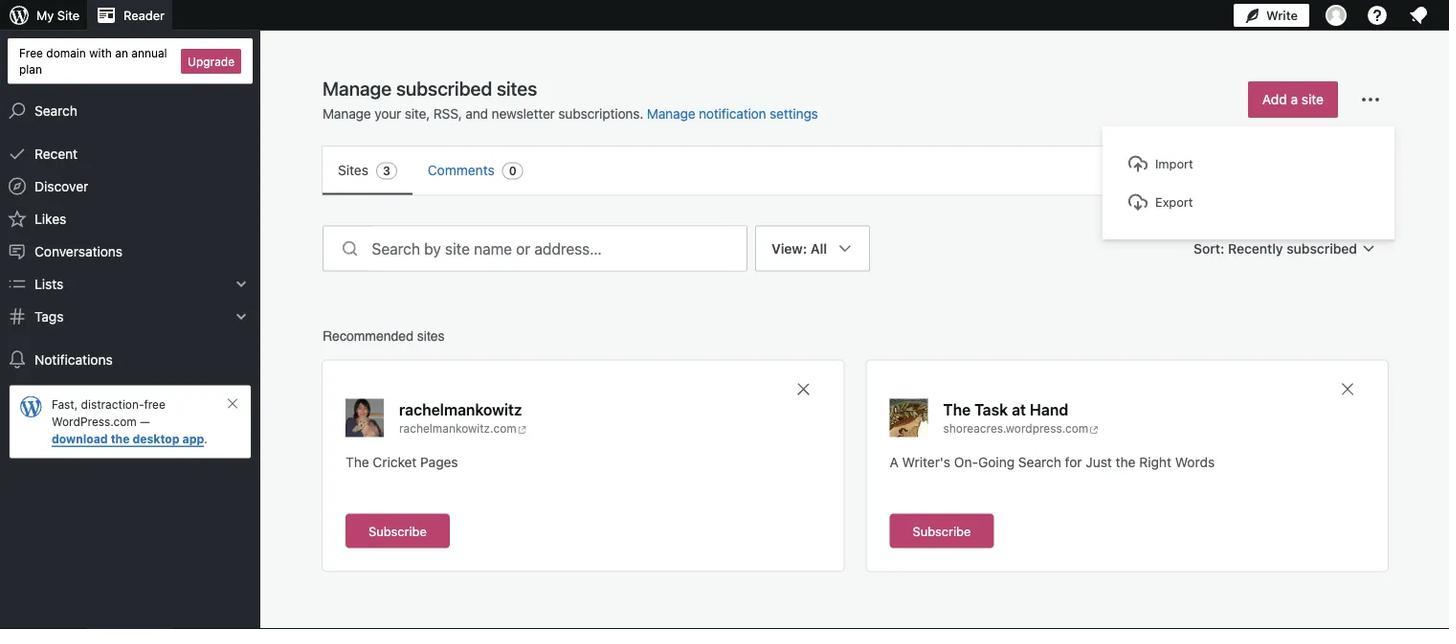 Task type: locate. For each thing, give the bounding box(es) containing it.
import
[[1156, 157, 1194, 171]]

1 horizontal spatial the
[[944, 400, 971, 419]]

subscribe for rachelmankowitz
[[369, 524, 427, 538]]

dismiss this recommendation image
[[794, 380, 814, 399], [1339, 380, 1358, 399]]

the left task
[[944, 400, 971, 419]]

manage right the subscriptions.
[[647, 106, 696, 122]]

0
[[509, 164, 517, 178]]

recent
[[34, 146, 78, 161]]

view: all
[[772, 240, 828, 256]]

1 horizontal spatial search
[[1019, 454, 1062, 470]]

0 horizontal spatial subscribe button
[[346, 514, 450, 548]]

row
[[323, 625, 1389, 629]]

recommended
[[323, 328, 414, 343]]

subscribe button down writer's
[[890, 514, 994, 548]]

the inside fast, distraction-free wordpress.com — download the desktop app .
[[111, 433, 130, 446]]

rachelmankowitz
[[399, 400, 522, 419]]

1 horizontal spatial the
[[1116, 454, 1136, 470]]

newsletter
[[492, 106, 555, 122]]

discover
[[34, 178, 88, 194]]

column header
[[323, 625, 635, 629], [642, 625, 813, 629], [820, 625, 991, 629], [998, 625, 1169, 629], [1176, 625, 1347, 629]]

likes link
[[0, 203, 261, 235]]

free
[[19, 46, 43, 59]]

subscribe down writer's
[[913, 524, 971, 538]]

0 horizontal spatial search
[[34, 103, 78, 118]]

pages
[[421, 454, 458, 470]]

a writer's on-going search for just the right words
[[890, 454, 1216, 470]]

subscribe button for rachelmankowitz
[[346, 514, 450, 548]]

1 vertical spatial keyboard_arrow_down image
[[232, 307, 251, 326]]

manage subscribed sites main content
[[292, 76, 1419, 629]]

1 vertical spatial the
[[1116, 454, 1136, 470]]

hand
[[1030, 400, 1069, 419]]

subscribe down cricket
[[369, 524, 427, 538]]

1 horizontal spatial subscribe button
[[890, 514, 994, 548]]

just
[[1086, 454, 1113, 470]]

0 vertical spatial keyboard_arrow_down image
[[232, 274, 251, 294]]

1 horizontal spatial subscribe
[[913, 524, 971, 538]]

my profile image
[[1326, 5, 1348, 26]]

the
[[944, 400, 971, 419], [346, 454, 369, 470]]

keyboard_arrow_down image for tags
[[232, 307, 251, 326]]

menu containing sites
[[323, 147, 1389, 195]]

subscribe button
[[346, 514, 450, 548], [890, 514, 994, 548]]

1 dismiss this recommendation image from the left
[[794, 380, 814, 399]]

the
[[111, 433, 130, 446], [1116, 454, 1136, 470]]

2 subscribe button from the left
[[890, 514, 994, 548]]

with
[[89, 46, 112, 59]]

2 keyboard_arrow_down image from the top
[[232, 307, 251, 326]]

sites
[[338, 162, 369, 178]]

1 vertical spatial the
[[346, 454, 369, 470]]

the inside the manage subscribed sites main content
[[1116, 454, 1136, 470]]

tags link
[[0, 300, 261, 333]]

shoreacres.wordpress.com link
[[944, 420, 1103, 437]]

add
[[1263, 91, 1288, 107]]

the right just
[[1116, 454, 1136, 470]]

right
[[1140, 454, 1172, 470]]

manage your notifications image
[[1408, 4, 1431, 27]]

Search search field
[[372, 227, 747, 271]]

5 column header from the left
[[1176, 625, 1347, 629]]

subscribe button down cricket
[[346, 514, 450, 548]]

rss,
[[434, 106, 462, 122]]

on-
[[955, 454, 979, 470]]

2 subscribe from the left
[[913, 524, 971, 538]]

search
[[34, 103, 78, 118], [1019, 454, 1062, 470]]

0 vertical spatial the
[[944, 400, 971, 419]]

fast, distraction-free wordpress.com — download the desktop app .
[[52, 398, 208, 446]]

rachelmankowitz.com
[[399, 422, 517, 435]]

notification settings
[[699, 106, 819, 122]]

1 vertical spatial search
[[1019, 454, 1062, 470]]

1 column header from the left
[[323, 625, 635, 629]]

1 horizontal spatial dismiss this recommendation image
[[1339, 380, 1358, 399]]

1 subscribe button from the left
[[346, 514, 450, 548]]

keyboard_arrow_down image inside lists link
[[232, 274, 251, 294]]

download
[[52, 433, 108, 446]]

sites
[[417, 328, 445, 343]]

1 subscribe from the left
[[369, 524, 427, 538]]

search up recent at the left top
[[34, 103, 78, 118]]

writer's
[[903, 454, 951, 470]]

keyboard_arrow_down image
[[232, 274, 251, 294], [232, 307, 251, 326]]

subscribe
[[369, 524, 427, 538], [913, 524, 971, 538]]

manage subscribed sites manage your site, rss, and newsletter subscriptions. manage notification settings
[[323, 77, 819, 122]]

discover link
[[0, 170, 261, 203]]

manage
[[323, 77, 392, 99], [323, 106, 371, 122], [647, 106, 696, 122]]

tags
[[34, 308, 64, 324]]

lists link
[[0, 268, 261, 300]]

dismiss this recommendation image for the task at hand
[[1339, 380, 1358, 399]]

add a site button
[[1249, 81, 1339, 118]]

2 dismiss this recommendation image from the left
[[1339, 380, 1358, 399]]

subscribe button for the task at hand
[[890, 514, 994, 548]]

0 vertical spatial search
[[34, 103, 78, 118]]

and
[[466, 106, 488, 122]]

the down wordpress.com
[[111, 433, 130, 446]]

rachelmankowitz.com link
[[399, 420, 557, 437]]

reader link
[[87, 0, 172, 31]]

a
[[1291, 91, 1299, 107]]

None search field
[[323, 226, 748, 272]]

search left for at bottom
[[1019, 454, 1062, 470]]

write link
[[1234, 0, 1310, 31]]

menu
[[323, 147, 1389, 195]]

for
[[1066, 454, 1083, 470]]

keyboard_arrow_down image inside tags link
[[232, 307, 251, 326]]

0 horizontal spatial the
[[346, 454, 369, 470]]

shoreacres.wordpress.com
[[944, 422, 1089, 435]]

comments
[[428, 162, 495, 178]]

the left cricket
[[346, 454, 369, 470]]

recently
[[1229, 240, 1284, 256]]

export
[[1156, 195, 1194, 209]]

row inside the manage subscribed sites main content
[[323, 625, 1389, 629]]

app
[[183, 433, 204, 446]]

0 horizontal spatial the
[[111, 433, 130, 446]]

upgrade
[[188, 54, 235, 68]]

1 keyboard_arrow_down image from the top
[[232, 274, 251, 294]]

0 horizontal spatial dismiss this recommendation image
[[794, 380, 814, 399]]

search inside the manage subscribed sites main content
[[1019, 454, 1062, 470]]

0 horizontal spatial subscribe
[[369, 524, 427, 538]]

manage left the your
[[323, 106, 371, 122]]

0 vertical spatial the
[[111, 433, 130, 446]]

dismiss image
[[225, 396, 240, 411]]



Task type: vqa. For each thing, say whether or not it's contained in the screenshot.
second img
no



Task type: describe. For each thing, give the bounding box(es) containing it.
export button
[[1123, 185, 1375, 219]]

view: all button
[[756, 226, 871, 425]]

manage notification settings link
[[647, 106, 819, 122]]

2 column header from the left
[[642, 625, 813, 629]]

fast,
[[52, 398, 78, 411]]

dismiss this recommendation image for rachelmankowitz
[[794, 380, 814, 399]]

free domain with an annual plan
[[19, 46, 167, 75]]

3
[[383, 164, 391, 178]]

sort: recently subscribed button
[[1187, 231, 1389, 266]]

4 column header from the left
[[998, 625, 1169, 629]]

your
[[375, 106, 401, 122]]

site
[[1302, 91, 1325, 107]]

domain
[[46, 46, 86, 59]]

desktop
[[133, 433, 180, 446]]

words
[[1176, 454, 1216, 470]]

all
[[811, 240, 828, 256]]

none search field inside the manage subscribed sites main content
[[323, 226, 748, 272]]

subscribed
[[1287, 240, 1358, 256]]

plan
[[19, 62, 42, 75]]

reader
[[124, 8, 165, 23]]

conversations link
[[0, 235, 261, 268]]

the cricket pages
[[346, 454, 458, 470]]

going
[[979, 454, 1015, 470]]

wordpress.com
[[52, 415, 137, 429]]

subscribed sites
[[396, 77, 538, 99]]

sort: recently subscribed
[[1194, 240, 1358, 256]]

free
[[144, 398, 166, 411]]

at
[[1012, 400, 1027, 419]]

lists
[[34, 276, 63, 292]]

task
[[975, 400, 1009, 419]]

the for the cricket pages
[[346, 454, 369, 470]]

keyboard_arrow_down image for lists
[[232, 274, 251, 294]]

site,
[[405, 106, 430, 122]]

annual
[[131, 46, 167, 59]]

write
[[1267, 8, 1299, 23]]

cricket
[[373, 454, 417, 470]]

the for the task at hand
[[944, 400, 971, 419]]

add a site
[[1263, 91, 1325, 107]]

upgrade button
[[181, 49, 241, 74]]

notifications link
[[0, 343, 261, 376]]

likes
[[34, 211, 66, 227]]

a
[[890, 454, 899, 470]]

site
[[57, 8, 80, 23]]

subscriptions.
[[559, 106, 644, 122]]

subscribe for the task at hand
[[913, 524, 971, 538]]

more image
[[1360, 88, 1383, 111]]

the task at hand
[[944, 400, 1069, 419]]

my site link
[[0, 0, 87, 31]]

recent link
[[0, 138, 261, 170]]

manage up the your
[[323, 77, 392, 99]]

search inside search link
[[34, 103, 78, 118]]

conversations
[[34, 243, 123, 259]]

the task at hand link
[[944, 399, 1069, 420]]

—
[[140, 415, 150, 429]]

an
[[115, 46, 128, 59]]

help image
[[1367, 4, 1390, 27]]

distraction-
[[81, 398, 144, 411]]

.
[[204, 433, 208, 446]]

recommended sites
[[323, 328, 445, 343]]

my site
[[36, 8, 80, 23]]

sort:
[[1194, 240, 1225, 256]]

notifications
[[34, 352, 113, 367]]

rachelmankowitz link
[[399, 399, 522, 420]]

import button
[[1123, 147, 1375, 181]]

3 column header from the left
[[820, 625, 991, 629]]

my
[[36, 8, 54, 23]]

search link
[[0, 94, 261, 127]]

view:
[[772, 240, 808, 256]]

menu inside the manage subscribed sites main content
[[323, 147, 1389, 195]]



